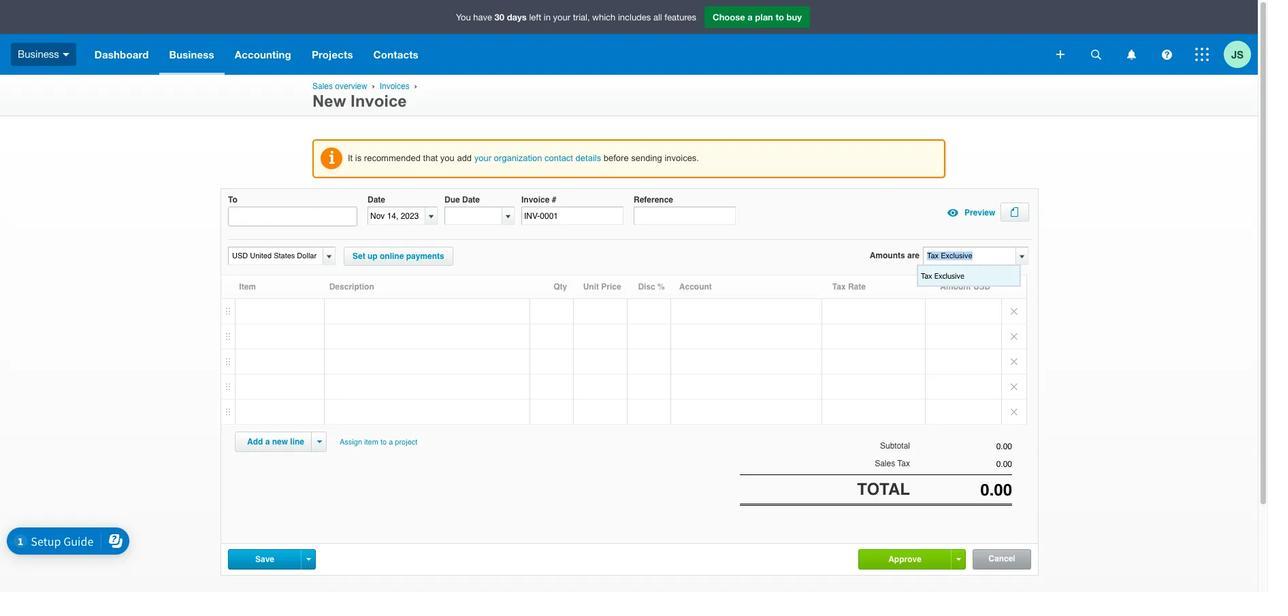 Task type: vqa. For each thing, say whether or not it's contained in the screenshot.
Profit Profit
no



Task type: locate. For each thing, give the bounding box(es) containing it.
1 horizontal spatial invoice
[[521, 195, 550, 205]]

sales inside sales overview › invoices › new invoice
[[312, 82, 333, 91]]

a inside add a new line link
[[265, 438, 270, 447]]

your for days
[[553, 12, 570, 22]]

all
[[653, 12, 662, 22]]

1 vertical spatial sales
[[875, 460, 895, 469]]

2 horizontal spatial tax
[[921, 272, 932, 280]]

0 horizontal spatial tax
[[832, 283, 846, 292]]

business button
[[159, 34, 224, 75]]

organization
[[494, 153, 542, 163]]

exclusive
[[934, 272, 964, 280]]

banner
[[0, 0, 1258, 75]]

to
[[776, 12, 784, 22], [380, 438, 387, 447]]

0 horizontal spatial ›
[[372, 82, 375, 91]]

add a new line link
[[239, 433, 312, 452]]

to left buy
[[776, 12, 784, 22]]

a left project
[[389, 438, 393, 447]]

date
[[368, 195, 385, 205], [462, 195, 480, 205]]

more approve options... image
[[956, 559, 961, 562]]

assign
[[340, 438, 362, 447]]

date up due date text box
[[462, 195, 480, 205]]

1 horizontal spatial svg image
[[1056, 50, 1065, 59]]

2 horizontal spatial a
[[748, 12, 753, 22]]

invoices
[[380, 82, 410, 91]]

sales for sales tax
[[875, 460, 895, 469]]

svg image
[[1091, 49, 1101, 60], [1127, 49, 1136, 60], [1162, 49, 1172, 60]]

tax down subtotal
[[897, 460, 910, 469]]

svg image
[[1195, 48, 1209, 61], [1056, 50, 1065, 59], [63, 53, 69, 56]]

invoice
[[351, 92, 407, 110], [521, 195, 550, 205]]

tax rate
[[832, 283, 866, 292]]

2 delete line item image from the top
[[1002, 400, 1026, 425]]

1 vertical spatial delete line item image
[[1002, 350, 1026, 374]]

1 vertical spatial to
[[380, 438, 387, 447]]

› right "invoices" link
[[414, 82, 417, 91]]

sales tax
[[875, 460, 910, 469]]

0 horizontal spatial invoice
[[351, 92, 407, 110]]

a for new
[[265, 438, 270, 447]]

in
[[544, 12, 551, 22]]

0 vertical spatial invoice
[[351, 92, 407, 110]]

delete line item image
[[1002, 325, 1026, 349], [1002, 400, 1026, 425]]

a for plan
[[748, 12, 753, 22]]

None text field
[[910, 481, 1012, 500]]

2 vertical spatial delete line item image
[[1002, 375, 1026, 400]]

sales overview › invoices › new invoice
[[312, 82, 419, 110]]

cancel button
[[973, 551, 1031, 570]]

that
[[423, 153, 438, 163]]

you
[[440, 153, 455, 163]]

includes
[[618, 12, 651, 22]]

0 horizontal spatial svg image
[[63, 53, 69, 56]]

1 vertical spatial your
[[474, 153, 491, 163]]

your inside you have 30 days left in your trial, which includes all features
[[553, 12, 570, 22]]

2 › from the left
[[414, 82, 417, 91]]

a left plan
[[748, 12, 753, 22]]

description
[[329, 283, 374, 292]]

your right in
[[553, 12, 570, 22]]

sales
[[312, 82, 333, 91], [875, 460, 895, 469]]

your organization contact details link
[[474, 153, 601, 163]]

invoices.
[[665, 153, 699, 163]]

invoice #
[[521, 195, 556, 205]]

features
[[665, 12, 696, 22]]

your
[[553, 12, 570, 22], [474, 153, 491, 163]]

1 vertical spatial tax
[[832, 283, 846, 292]]

1 vertical spatial delete line item image
[[1002, 400, 1026, 425]]

0 horizontal spatial date
[[368, 195, 385, 205]]

sales down subtotal
[[875, 460, 895, 469]]

navigation containing dashboard
[[84, 34, 1047, 75]]

due date
[[444, 195, 480, 205]]

sales up new
[[312, 82, 333, 91]]

date up date text box
[[368, 195, 385, 205]]

business inside dropdown button
[[169, 48, 214, 61]]

left
[[529, 12, 541, 22]]

projects button
[[301, 34, 363, 75]]

more save options... image
[[306, 559, 311, 562]]

delete line item image
[[1002, 300, 1026, 324], [1002, 350, 1026, 374], [1002, 375, 1026, 400]]

›
[[372, 82, 375, 91], [414, 82, 417, 91]]

tax for tax rate
[[832, 283, 846, 292]]

0 horizontal spatial business
[[18, 48, 59, 60]]

a left new
[[265, 438, 270, 447]]

your right add
[[474, 153, 491, 163]]

tax
[[921, 272, 932, 280], [832, 283, 846, 292], [897, 460, 910, 469]]

0 vertical spatial tax
[[921, 272, 932, 280]]

more add line options... image
[[317, 441, 322, 444]]

contact
[[545, 153, 573, 163]]

business inside popup button
[[18, 48, 59, 60]]

1 horizontal spatial sales
[[875, 460, 895, 469]]

1 vertical spatial invoice
[[521, 195, 550, 205]]

tax left 'exclusive'
[[921, 272, 932, 280]]

save
[[255, 555, 274, 565]]

1 horizontal spatial ›
[[414, 82, 417, 91]]

sales for sales overview › invoices › new invoice
[[312, 82, 333, 91]]

accounting button
[[224, 34, 301, 75]]

tax left rate
[[832, 283, 846, 292]]

1 svg image from the left
[[1091, 49, 1101, 60]]

save link
[[229, 551, 301, 570]]

approve link
[[859, 551, 951, 570]]

Date text field
[[368, 208, 425, 225]]

buy
[[787, 12, 802, 22]]

%
[[658, 283, 665, 292]]

invoice left #
[[521, 195, 550, 205]]

1 horizontal spatial tax
[[897, 460, 910, 469]]

new
[[272, 438, 288, 447]]

subtotal
[[880, 442, 910, 451]]

0 horizontal spatial sales
[[312, 82, 333, 91]]

project
[[395, 438, 417, 447]]

0 vertical spatial delete line item image
[[1002, 325, 1026, 349]]

1 horizontal spatial your
[[553, 12, 570, 22]]

navigation
[[84, 34, 1047, 75]]

› left "invoices" link
[[372, 82, 375, 91]]

a inside assign item to a project link
[[389, 438, 393, 447]]

None text field
[[229, 248, 321, 265], [924, 248, 1015, 265], [910, 443, 1012, 452], [910, 460, 1012, 470], [229, 248, 321, 265], [924, 248, 1015, 265], [910, 443, 1012, 452], [910, 460, 1012, 470]]

1 horizontal spatial business
[[169, 48, 214, 61]]

invoice down "invoices" link
[[351, 92, 407, 110]]

invoice inside sales overview › invoices › new invoice
[[351, 92, 407, 110]]

0 horizontal spatial your
[[474, 153, 491, 163]]

0 vertical spatial your
[[553, 12, 570, 22]]

1 › from the left
[[372, 82, 375, 91]]

1 horizontal spatial date
[[462, 195, 480, 205]]

1 horizontal spatial svg image
[[1127, 49, 1136, 60]]

2 vertical spatial tax
[[897, 460, 910, 469]]

0 horizontal spatial svg image
[[1091, 49, 1101, 60]]

tax for tax exclusive
[[921, 272, 932, 280]]

up
[[368, 252, 378, 261]]

0 horizontal spatial a
[[265, 438, 270, 447]]

2 delete line item image from the top
[[1002, 350, 1026, 374]]

have
[[473, 12, 492, 22]]

0 vertical spatial to
[[776, 12, 784, 22]]

total
[[857, 480, 910, 499]]

sales overview link
[[312, 82, 367, 91]]

business
[[18, 48, 59, 60], [169, 48, 214, 61]]

recommended
[[364, 153, 421, 163]]

3 delete line item image from the top
[[1002, 375, 1026, 400]]

overview
[[335, 82, 367, 91]]

2 horizontal spatial svg image
[[1162, 49, 1172, 60]]

choose
[[713, 12, 745, 22]]

0 vertical spatial delete line item image
[[1002, 300, 1026, 324]]

to right item
[[380, 438, 387, 447]]

projects
[[312, 48, 353, 61]]

before
[[604, 153, 629, 163]]

online
[[380, 252, 404, 261]]

add a new line
[[247, 438, 304, 447]]

a
[[748, 12, 753, 22], [265, 438, 270, 447], [389, 438, 393, 447]]

0 vertical spatial sales
[[312, 82, 333, 91]]

disc %
[[638, 283, 665, 292]]

line
[[290, 438, 304, 447]]

add
[[247, 438, 263, 447]]

1 horizontal spatial a
[[389, 438, 393, 447]]



Task type: describe. For each thing, give the bounding box(es) containing it.
you
[[456, 12, 471, 22]]

set up online payments link
[[344, 247, 453, 266]]

which
[[592, 12, 616, 22]]

js button
[[1224, 34, 1258, 75]]

account
[[679, 283, 712, 292]]

assign item to a project
[[340, 438, 417, 447]]

invoices link
[[380, 82, 410, 91]]

contacts
[[373, 48, 418, 61]]

set
[[353, 252, 365, 261]]

tax exclusive
[[921, 272, 964, 280]]

usd
[[973, 283, 991, 292]]

js
[[1231, 48, 1244, 60]]

approve
[[888, 555, 921, 565]]

#
[[552, 195, 556, 205]]

2 horizontal spatial svg image
[[1195, 48, 1209, 61]]

2 svg image from the left
[[1127, 49, 1136, 60]]

payments
[[406, 252, 444, 261]]

amount usd
[[940, 283, 991, 292]]

dashboard
[[95, 48, 149, 61]]

item
[[239, 283, 256, 292]]

to
[[228, 195, 237, 205]]

1 delete line item image from the top
[[1002, 325, 1026, 349]]

disc
[[638, 283, 655, 292]]

Reference text field
[[634, 207, 736, 225]]

qty
[[554, 283, 567, 292]]

new
[[312, 92, 346, 110]]

1 date from the left
[[368, 195, 385, 205]]

set up online payments
[[353, 252, 444, 261]]

price
[[601, 283, 621, 292]]

svg image inside business popup button
[[63, 53, 69, 56]]

sending
[[631, 153, 662, 163]]

banner containing js
[[0, 0, 1258, 75]]

Invoice # text field
[[521, 207, 623, 225]]

details
[[576, 153, 601, 163]]

2 date from the left
[[462, 195, 480, 205]]

unit
[[583, 283, 599, 292]]

preview link
[[943, 203, 995, 223]]

choose a plan to buy
[[713, 12, 802, 22]]

trial,
[[573, 12, 590, 22]]

reference
[[634, 195, 673, 205]]

it
[[348, 153, 353, 163]]

are
[[907, 251, 920, 261]]

amounts are
[[870, 251, 920, 261]]

item
[[364, 438, 378, 447]]

accounting
[[235, 48, 291, 61]]

1 delete line item image from the top
[[1002, 300, 1026, 324]]

days
[[507, 12, 527, 22]]

assign item to a project link
[[334, 432, 424, 453]]

due
[[444, 195, 460, 205]]

it is recommended that you add your organization contact details before sending invoices.
[[348, 153, 699, 163]]

business button
[[0, 34, 84, 75]]

plan
[[755, 12, 773, 22]]

rate
[[848, 283, 866, 292]]

you have 30 days left in your trial, which includes all features
[[456, 12, 696, 22]]

is
[[355, 153, 362, 163]]

cancel
[[989, 555, 1015, 564]]

amounts
[[870, 251, 905, 261]]

Due Date text field
[[445, 208, 502, 225]]

unit price
[[583, 283, 621, 292]]

amount
[[940, 283, 971, 292]]

30
[[495, 12, 504, 22]]

contacts button
[[363, 34, 429, 75]]

preview
[[964, 208, 995, 218]]

dashboard link
[[84, 34, 159, 75]]

1 horizontal spatial to
[[776, 12, 784, 22]]

0 horizontal spatial to
[[380, 438, 387, 447]]

your for that
[[474, 153, 491, 163]]

3 svg image from the left
[[1162, 49, 1172, 60]]

add
[[457, 153, 472, 163]]



